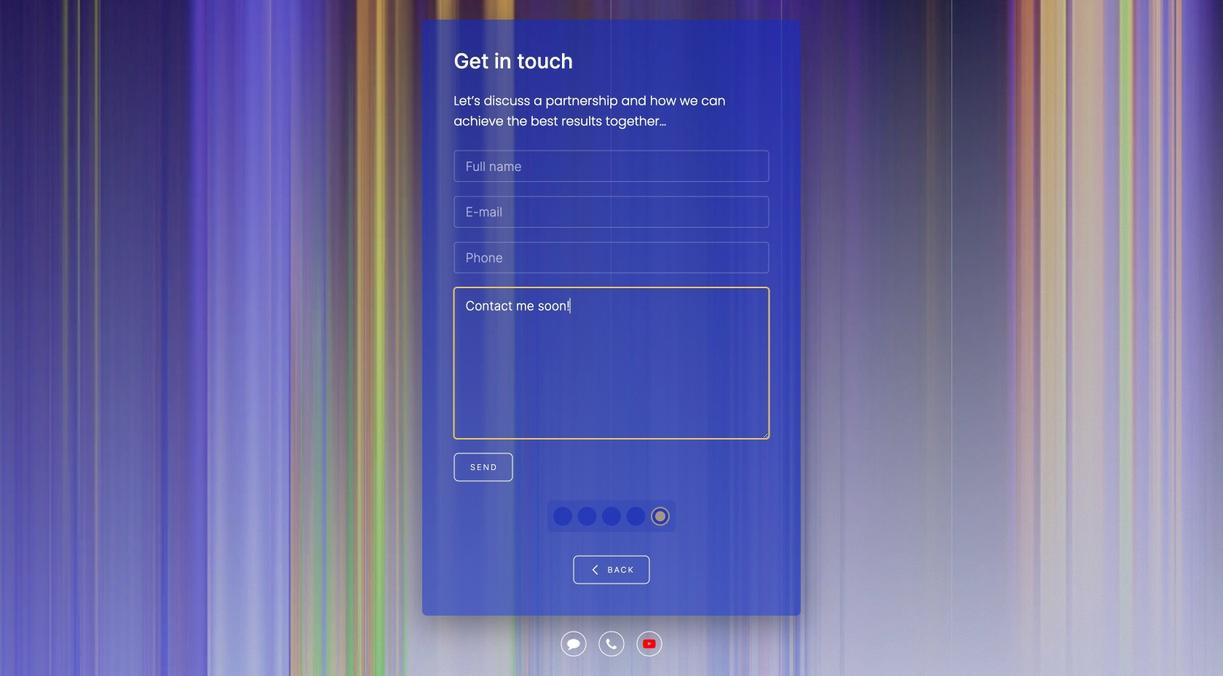 Task type: vqa. For each thing, say whether or not it's contained in the screenshot.
phone text field
no



Task type: describe. For each thing, give the bounding box(es) containing it.
Message text field
[[454, 288, 769, 439]]

youtube image
[[642, 637, 657, 651]]

Phone telephone field
[[454, 242, 769, 274]]

phone image
[[604, 637, 619, 651]]

E-mail email field
[[454, 196, 769, 228]]



Task type: locate. For each thing, give the bounding box(es) containing it.
Full name text field
[[454, 150, 769, 182]]

None radio
[[554, 507, 572, 526], [578, 507, 597, 526], [626, 507, 645, 526], [651, 507, 670, 526], [554, 507, 572, 526], [578, 507, 597, 526], [626, 507, 645, 526], [651, 507, 670, 526]]

message image
[[567, 637, 581, 651]]

None radio
[[602, 507, 621, 526]]



